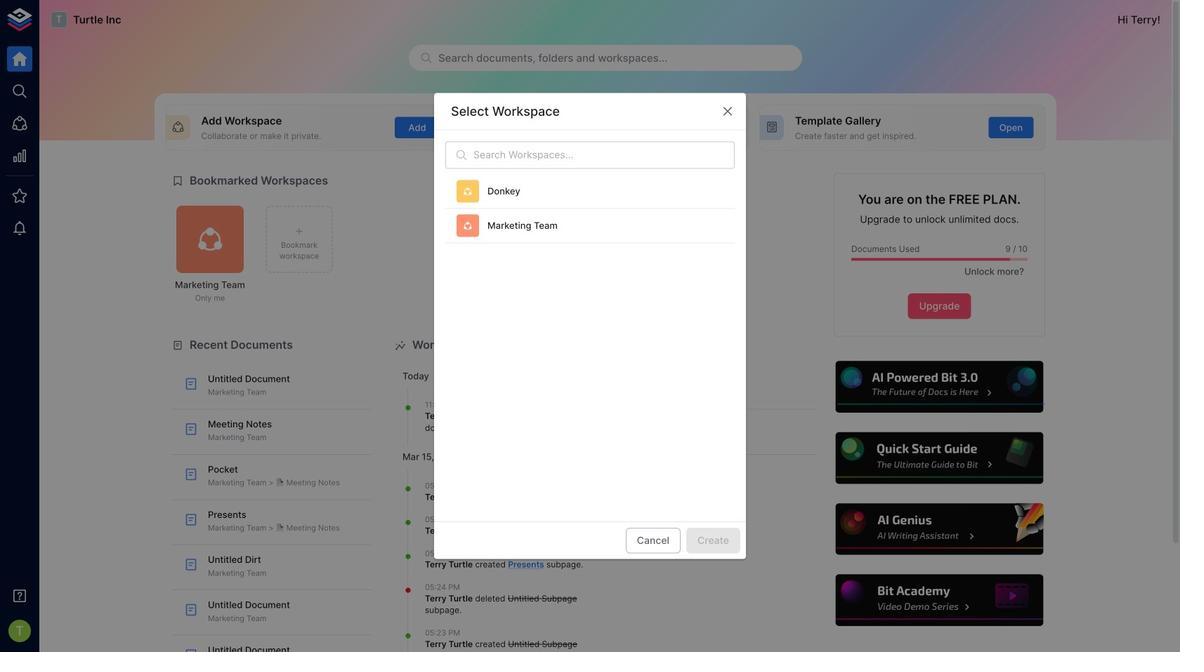 Task type: describe. For each thing, give the bounding box(es) containing it.
1 help image from the top
[[834, 360, 1046, 415]]

2 help image from the top
[[834, 431, 1046, 487]]

3 help image from the top
[[834, 502, 1046, 558]]

Search Workspaces... text field
[[474, 142, 735, 169]]



Task type: locate. For each thing, give the bounding box(es) containing it.
4 help image from the top
[[834, 573, 1046, 629]]

help image
[[834, 360, 1046, 415], [834, 431, 1046, 487], [834, 502, 1046, 558], [834, 573, 1046, 629]]

dialog
[[434, 93, 746, 560]]



Task type: vqa. For each thing, say whether or not it's contained in the screenshot.
Remove Bookmark icon
no



